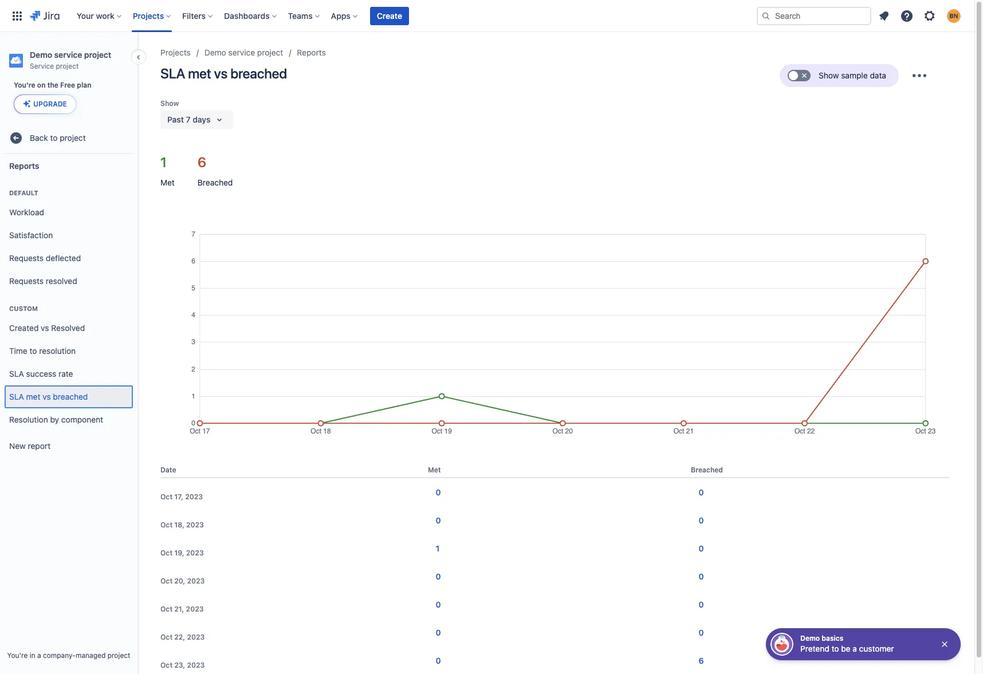 Task type: describe. For each thing, give the bounding box(es) containing it.
back to project link
[[5, 127, 133, 150]]

work
[[96, 11, 114, 20]]

oct 17, 2023
[[160, 493, 203, 501]]

be
[[841, 644, 850, 654]]

0 horizontal spatial 1
[[160, 154, 167, 170]]

1 horizontal spatial sla met vs breached
[[160, 65, 287, 81]]

oct for oct 21, 2023
[[160, 605, 172, 614]]

resolution
[[9, 415, 48, 424]]

basics
[[822, 634, 843, 643]]

2023 for oct 17, 2023
[[185, 493, 203, 501]]

a inside demo basics pretend to be a customer
[[853, 644, 857, 654]]

your work button
[[73, 7, 126, 25]]

19,
[[174, 549, 184, 557]]

teams button
[[285, 7, 324, 25]]

requests for requests deflected
[[9, 253, 44, 263]]

18,
[[174, 521, 184, 529]]

2023 for oct 22, 2023
[[187, 633, 205, 642]]

to inside demo basics pretend to be a customer
[[832, 644, 839, 654]]

created vs resolved
[[9, 323, 85, 333]]

requests for requests resolved
[[9, 276, 44, 286]]

vs inside sla met vs breached link
[[43, 392, 51, 401]]

create button
[[370, 7, 409, 25]]

you're for you're in a company-managed project
[[7, 651, 28, 660]]

primary element
[[7, 0, 757, 32]]

upgrade button
[[14, 95, 76, 114]]

rate
[[58, 369, 73, 379]]

sample
[[841, 70, 868, 80]]

show for show sample data
[[819, 70, 839, 80]]

pretend
[[800, 644, 829, 654]]

demo for demo basics pretend to be a customer
[[800, 634, 820, 643]]

0 horizontal spatial a
[[37, 651, 41, 660]]

met for 1
[[160, 178, 175, 187]]

reports link
[[297, 46, 326, 60]]

customer
[[859, 644, 894, 654]]

resolution
[[39, 346, 76, 356]]

help image
[[900, 9, 914, 23]]

resolution by component link
[[5, 409, 133, 431]]

back
[[30, 133, 48, 142]]

oct 19, 2023
[[160, 549, 204, 557]]

past 7 days
[[167, 115, 210, 124]]

you're for you're on the free plan
[[14, 81, 35, 89]]

21,
[[174, 605, 184, 614]]

free
[[60, 81, 75, 89]]

project for demo service project service project
[[84, 50, 111, 60]]

notifications image
[[877, 9, 891, 23]]

satisfaction
[[9, 230, 53, 240]]

appswitcher icon image
[[10, 9, 24, 23]]

close image
[[940, 640, 949, 649]]

report
[[28, 441, 51, 451]]

sla success rate
[[9, 369, 73, 379]]

0 vertical spatial breached
[[230, 65, 287, 81]]

project right managed
[[107, 651, 130, 660]]

days
[[193, 115, 210, 124]]

demo service project
[[204, 48, 283, 57]]

to for back
[[50, 133, 58, 142]]

2023 for oct 19, 2023
[[186, 549, 204, 557]]

by
[[50, 415, 59, 424]]

time to resolution link
[[5, 340, 133, 363]]

time to resolution
[[9, 346, 76, 356]]

workload
[[9, 207, 44, 217]]

your
[[77, 11, 94, 20]]

projects for projects dropdown button
[[133, 11, 164, 20]]

breached inside custom group
[[53, 392, 88, 401]]

plan
[[77, 81, 91, 89]]

success
[[26, 369, 56, 379]]

you're in a company-managed project
[[7, 651, 130, 660]]

apps
[[331, 11, 351, 20]]

demo for demo service project
[[204, 48, 226, 57]]

in
[[30, 651, 35, 660]]

met for date
[[428, 466, 441, 474]]

upgrade
[[33, 100, 67, 108]]

your profile and settings image
[[947, 9, 961, 23]]

projects link
[[160, 46, 191, 60]]

requests resolved link
[[5, 270, 133, 293]]

show sample data
[[819, 70, 886, 80]]

requests deflected link
[[5, 247, 133, 270]]

sla for sla met vs breached link
[[9, 392, 24, 401]]

created vs resolved link
[[5, 317, 133, 340]]

2023 for oct 20, 2023
[[187, 577, 205, 586]]

service for demo service project service project
[[54, 50, 82, 60]]

sla met vs breached link
[[5, 386, 133, 409]]

demo for demo service project service project
[[30, 50, 52, 60]]

custom
[[9, 305, 38, 312]]

data
[[870, 70, 886, 80]]

7
[[186, 115, 191, 124]]

back to project
[[30, 133, 86, 142]]

dashboards button
[[221, 7, 281, 25]]



Task type: locate. For each thing, give the bounding box(es) containing it.
2023 right 20,
[[187, 577, 205, 586]]

1 inside button
[[436, 543, 440, 553]]

demo inside demo basics pretend to be a customer
[[800, 634, 820, 643]]

vs down success
[[43, 392, 51, 401]]

1 vertical spatial 6
[[699, 656, 704, 665]]

1 vertical spatial vs
[[41, 323, 49, 333]]

sla down time
[[9, 369, 24, 379]]

0 horizontal spatial demo
[[30, 50, 52, 60]]

1 horizontal spatial a
[[853, 644, 857, 654]]

1 horizontal spatial breached
[[691, 466, 723, 474]]

2023 right 23,
[[187, 661, 205, 670]]

sla met vs breached up by
[[9, 392, 88, 401]]

deflected
[[46, 253, 81, 263]]

project for demo service project
[[257, 48, 283, 57]]

1 horizontal spatial show
[[819, 70, 839, 80]]

2023 for oct 21, 2023
[[186, 605, 204, 614]]

1 vertical spatial reports
[[9, 161, 39, 171]]

oct 23, 2023
[[160, 661, 205, 670]]

requests
[[9, 253, 44, 263], [9, 276, 44, 286]]

sla for sla success rate link
[[9, 369, 24, 379]]

project for back to project
[[60, 133, 86, 142]]

0 vertical spatial breached
[[198, 178, 233, 187]]

you're left in
[[7, 651, 28, 660]]

service down dashboards
[[228, 48, 255, 57]]

0 horizontal spatial reports
[[9, 161, 39, 171]]

service inside 'demo service project service project'
[[54, 50, 82, 60]]

sla
[[160, 65, 185, 81], [9, 369, 24, 379], [9, 392, 24, 401]]

projects
[[133, 11, 164, 20], [160, 48, 191, 57]]

sla down projects link
[[160, 65, 185, 81]]

to left be
[[832, 644, 839, 654]]

17,
[[174, 493, 183, 501]]

apps button
[[328, 7, 362, 25]]

oct for oct 23, 2023
[[160, 661, 172, 670]]

projects down filters
[[160, 48, 191, 57]]

search image
[[761, 11, 771, 20]]

satisfaction link
[[5, 224, 133, 247]]

oct left 22,
[[160, 633, 172, 642]]

6 button
[[691, 652, 712, 670]]

a
[[853, 644, 857, 654], [37, 651, 41, 660]]

requests deflected
[[9, 253, 81, 263]]

to for time
[[30, 346, 37, 356]]

show
[[819, 70, 839, 80], [160, 99, 179, 108]]

1 vertical spatial sla met vs breached
[[9, 392, 88, 401]]

projects right work
[[133, 11, 164, 20]]

0 vertical spatial requests
[[9, 253, 44, 263]]

2023 right 18,
[[186, 521, 204, 529]]

to right time
[[30, 346, 37, 356]]

oct for oct 22, 2023
[[160, 633, 172, 642]]

created
[[9, 323, 39, 333]]

1 vertical spatial show
[[160, 99, 179, 108]]

requests down satisfaction
[[9, 253, 44, 263]]

sla up resolution
[[9, 392, 24, 401]]

oct left 23,
[[160, 661, 172, 670]]

0 vertical spatial projects
[[133, 11, 164, 20]]

your work
[[77, 11, 114, 20]]

1 horizontal spatial service
[[228, 48, 255, 57]]

service for demo service project
[[228, 48, 255, 57]]

sla met vs breached inside sla met vs breached link
[[9, 392, 88, 401]]

past 7 days button
[[160, 111, 233, 129]]

resolved
[[46, 276, 77, 286]]

new
[[9, 441, 26, 451]]

0 horizontal spatial service
[[54, 50, 82, 60]]

show left sample
[[819, 70, 839, 80]]

company-
[[43, 651, 76, 660]]

1 horizontal spatial met
[[428, 466, 441, 474]]

on
[[37, 81, 46, 89]]

0 horizontal spatial breached
[[53, 392, 88, 401]]

requests up custom
[[9, 276, 44, 286]]

0 vertical spatial you're
[[14, 81, 35, 89]]

5 oct from the top
[[160, 605, 172, 614]]

1 horizontal spatial 6
[[699, 656, 704, 665]]

1 vertical spatial breached
[[53, 392, 88, 401]]

2 oct from the top
[[160, 521, 172, 529]]

2023 right the 19, in the bottom left of the page
[[186, 549, 204, 557]]

2 horizontal spatial demo
[[800, 634, 820, 643]]

date
[[160, 466, 176, 474]]

service
[[30, 62, 54, 70]]

oct left 20,
[[160, 577, 172, 586]]

oct 22, 2023
[[160, 633, 205, 642]]

custom group
[[5, 293, 133, 435]]

0 horizontal spatial breached
[[198, 178, 233, 187]]

requests resolved
[[9, 276, 77, 286]]

jira image
[[30, 9, 59, 23], [30, 9, 59, 23]]

1 horizontal spatial to
[[50, 133, 58, 142]]

time
[[9, 346, 27, 356]]

project up plan
[[84, 50, 111, 60]]

resolution by component
[[9, 415, 103, 424]]

0 vertical spatial show
[[819, 70, 839, 80]]

default group
[[5, 177, 133, 296]]

sla success rate link
[[5, 363, 133, 386]]

0 vertical spatial met
[[188, 65, 211, 81]]

reports
[[297, 48, 326, 57], [9, 161, 39, 171]]

demo right projects link
[[204, 48, 226, 57]]

2 requests from the top
[[9, 276, 44, 286]]

1 horizontal spatial met
[[188, 65, 211, 81]]

default
[[9, 189, 38, 197]]

0 vertical spatial to
[[50, 133, 58, 142]]

oct for oct 17, 2023
[[160, 493, 172, 501]]

vs right created
[[41, 323, 49, 333]]

1 vertical spatial to
[[30, 346, 37, 356]]

teams
[[288, 11, 313, 20]]

reports down teams popup button
[[297, 48, 326, 57]]

met inside sla met vs breached link
[[26, 392, 40, 401]]

service
[[228, 48, 255, 57], [54, 50, 82, 60]]

you're left "on"
[[14, 81, 35, 89]]

0
[[436, 487, 441, 497], [699, 487, 704, 497], [436, 515, 441, 525], [699, 515, 704, 525], [699, 543, 704, 553], [436, 572, 441, 581], [699, 572, 704, 581], [436, 600, 441, 609], [699, 600, 704, 609], [436, 628, 441, 637], [699, 628, 704, 637], [436, 656, 441, 665]]

projects button
[[129, 7, 175, 25]]

1 vertical spatial 1
[[436, 543, 440, 553]]

1 requests from the top
[[9, 253, 44, 263]]

project
[[257, 48, 283, 57], [84, 50, 111, 60], [56, 62, 79, 70], [60, 133, 86, 142], [107, 651, 130, 660]]

oct 18, 2023
[[160, 521, 204, 529]]

met
[[188, 65, 211, 81], [26, 392, 40, 401]]

1 vertical spatial met
[[26, 392, 40, 401]]

22,
[[174, 633, 185, 642]]

demo up pretend at the bottom
[[800, 634, 820, 643]]

1 vertical spatial breached
[[691, 466, 723, 474]]

demo up service at top left
[[30, 50, 52, 60]]

0 button
[[428, 483, 449, 502], [691, 483, 712, 502], [428, 511, 449, 530], [691, 511, 712, 530], [691, 539, 712, 558], [428, 568, 449, 586], [691, 568, 712, 586], [428, 596, 449, 614], [691, 596, 712, 614], [428, 624, 449, 642], [691, 624, 712, 642], [428, 652, 449, 670]]

dashboards
[[224, 11, 270, 20]]

2 vertical spatial to
[[832, 644, 839, 654]]

met
[[160, 178, 175, 187], [428, 466, 441, 474]]

you're
[[14, 81, 35, 89], [7, 651, 28, 660]]

show for show
[[160, 99, 179, 108]]

a right in
[[37, 651, 41, 660]]

2023 for oct 23, 2023
[[187, 661, 205, 670]]

demo inside 'demo service project service project'
[[30, 50, 52, 60]]

1 horizontal spatial breached
[[230, 65, 287, 81]]

oct left 17, on the bottom left of the page
[[160, 493, 172, 501]]

1 vertical spatial you're
[[7, 651, 28, 660]]

workload link
[[5, 201, 133, 224]]

filters button
[[179, 7, 217, 25]]

1 vertical spatial met
[[428, 466, 441, 474]]

0 vertical spatial 6
[[198, 154, 206, 170]]

0 vertical spatial met
[[160, 178, 175, 187]]

demo service project service project
[[30, 50, 111, 70]]

project up free
[[56, 62, 79, 70]]

20,
[[174, 577, 185, 586]]

show up past
[[160, 99, 179, 108]]

settings image
[[923, 9, 937, 23]]

service up free
[[54, 50, 82, 60]]

breached down sla success rate link
[[53, 392, 88, 401]]

1 vertical spatial requests
[[9, 276, 44, 286]]

2 horizontal spatial to
[[832, 644, 839, 654]]

project left reports link
[[257, 48, 283, 57]]

3 oct from the top
[[160, 549, 172, 557]]

1 horizontal spatial 1
[[436, 543, 440, 553]]

oct left 21,
[[160, 605, 172, 614]]

1
[[160, 154, 167, 170], [436, 543, 440, 553]]

oct left 18,
[[160, 521, 172, 529]]

breached down demo service project link
[[230, 65, 287, 81]]

oct for oct 18, 2023
[[160, 521, 172, 529]]

1 oct from the top
[[160, 493, 172, 501]]

23,
[[174, 661, 185, 670]]

0 vertical spatial sla met vs breached
[[160, 65, 287, 81]]

the
[[47, 81, 58, 89]]

filters
[[182, 11, 206, 20]]

0 horizontal spatial met
[[160, 178, 175, 187]]

0 horizontal spatial to
[[30, 346, 37, 356]]

1 button
[[428, 539, 447, 558]]

breached
[[230, 65, 287, 81], [53, 392, 88, 401]]

met down projects link
[[188, 65, 211, 81]]

you're on the free plan
[[14, 81, 91, 89]]

0 horizontal spatial show
[[160, 99, 179, 108]]

oct for oct 19, 2023
[[160, 549, 172, 557]]

oct left the 19, in the bottom left of the page
[[160, 549, 172, 557]]

create
[[377, 11, 402, 20]]

0 horizontal spatial met
[[26, 392, 40, 401]]

vs inside the created vs resolved link
[[41, 323, 49, 333]]

project right back
[[60, 133, 86, 142]]

banner containing your work
[[0, 0, 974, 32]]

2 vertical spatial vs
[[43, 392, 51, 401]]

resolved
[[51, 323, 85, 333]]

past
[[167, 115, 184, 124]]

oct for oct 20, 2023
[[160, 577, 172, 586]]

0 horizontal spatial sla met vs breached
[[9, 392, 88, 401]]

met up resolution
[[26, 392, 40, 401]]

projects inside dropdown button
[[133, 11, 164, 20]]

2023 right 17, on the bottom left of the page
[[185, 493, 203, 501]]

0 horizontal spatial 6
[[198, 154, 206, 170]]

to right back
[[50, 133, 58, 142]]

banner
[[0, 0, 974, 32]]

managed
[[76, 651, 106, 660]]

more image
[[910, 66, 929, 85]]

vs
[[214, 65, 228, 81], [41, 323, 49, 333], [43, 392, 51, 401]]

oct
[[160, 493, 172, 501], [160, 521, 172, 529], [160, 549, 172, 557], [160, 577, 172, 586], [160, 605, 172, 614], [160, 633, 172, 642], [160, 661, 172, 670]]

2023 right 22,
[[187, 633, 205, 642]]

demo service project link
[[204, 46, 283, 60]]

demo
[[204, 48, 226, 57], [30, 50, 52, 60], [800, 634, 820, 643]]

0 vertical spatial sla
[[160, 65, 185, 81]]

1 vertical spatial projects
[[160, 48, 191, 57]]

1 vertical spatial sla
[[9, 369, 24, 379]]

7 oct from the top
[[160, 661, 172, 670]]

2 vertical spatial sla
[[9, 392, 24, 401]]

2023 right 21,
[[186, 605, 204, 614]]

to
[[50, 133, 58, 142], [30, 346, 37, 356], [832, 644, 839, 654]]

2023 for oct 18, 2023
[[186, 521, 204, 529]]

0 vertical spatial reports
[[297, 48, 326, 57]]

2023
[[185, 493, 203, 501], [186, 521, 204, 529], [186, 549, 204, 557], [187, 577, 205, 586], [186, 605, 204, 614], [187, 633, 205, 642], [187, 661, 205, 670]]

oct 21, 2023
[[160, 605, 204, 614]]

new report
[[9, 441, 51, 451]]

Search field
[[757, 7, 871, 25]]

4 oct from the top
[[160, 577, 172, 586]]

0 vertical spatial vs
[[214, 65, 228, 81]]

0 vertical spatial 1
[[160, 154, 167, 170]]

vs down demo service project link
[[214, 65, 228, 81]]

reports up default at the top left
[[9, 161, 39, 171]]

oct 20, 2023
[[160, 577, 205, 586]]

a right be
[[853, 644, 857, 654]]

1 horizontal spatial demo
[[204, 48, 226, 57]]

6 inside button
[[699, 656, 704, 665]]

1 horizontal spatial reports
[[297, 48, 326, 57]]

sla met vs breached down demo service project link
[[160, 65, 287, 81]]

new report link
[[5, 435, 133, 458]]

sla met vs breached
[[160, 65, 287, 81], [9, 392, 88, 401]]

component
[[61, 415, 103, 424]]

projects for projects link
[[160, 48, 191, 57]]

demo basics pretend to be a customer
[[800, 634, 894, 654]]

6 oct from the top
[[160, 633, 172, 642]]

to inside group
[[30, 346, 37, 356]]



Task type: vqa. For each thing, say whether or not it's contained in the screenshot.


